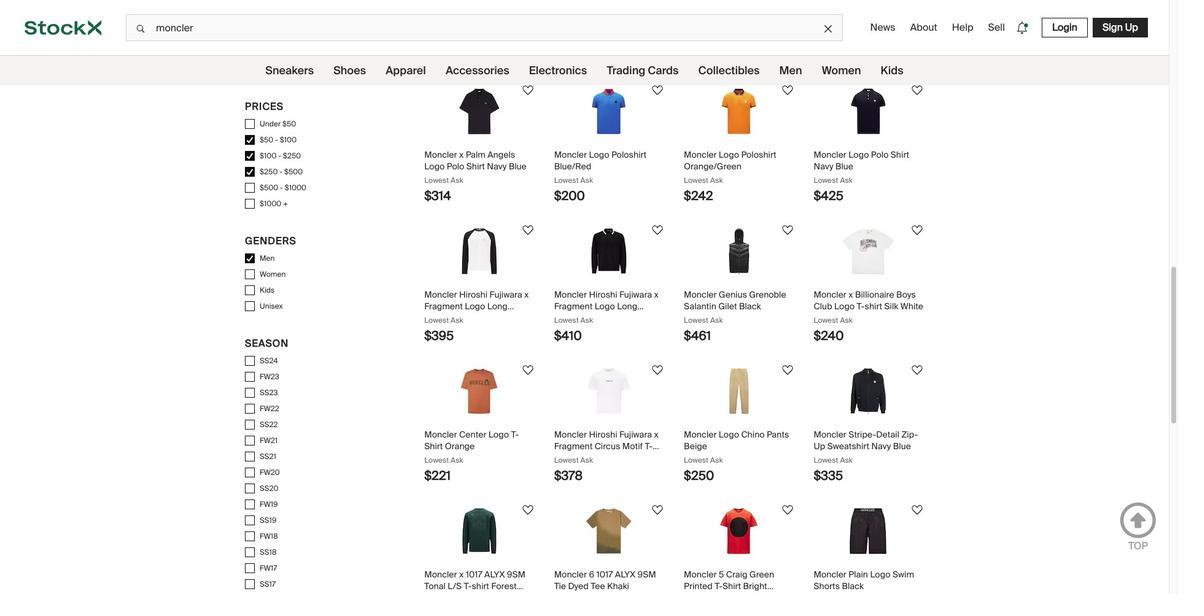 Task type: locate. For each thing, give the bounding box(es) containing it.
1 vertical spatial $50
[[260, 135, 273, 145]]

white down the circus
[[605, 453, 628, 464]]

2 $314 from the top
[[424, 188, 451, 204]]

genius
[[719, 289, 747, 300]]

shirt inside moncler hiroshi fujiwara x fragment logo long sleeve polo shirt black
[[603, 313, 621, 324]]

1 sleeve from the left
[[424, 313, 451, 324]]

long down moncler hiroshi fujiwara x fragment logo long sleeve polo shirt black
[[617, 301, 637, 312]]

under $50
[[260, 119, 296, 129]]

polo
[[482, 9, 499, 20], [871, 9, 889, 20], [871, 149, 889, 160], [447, 161, 464, 172], [583, 313, 601, 324]]

lowest ask $410
[[554, 315, 593, 344]]

shirt inside moncler x billionaire boys club logo t-shirt silk white lowest ask $240
[[865, 301, 882, 312]]

1 horizontal spatial $250
[[283, 151, 301, 161]]

track
[[684, 21, 705, 32]]

hiroshi for $410
[[589, 289, 617, 300]]

lowest inside lowest ask $395
[[424, 315, 449, 325]]

polo for $425
[[871, 149, 889, 160]]

t- up $395
[[453, 313, 461, 324]]

kids
[[881, 63, 904, 78], [260, 285, 275, 295]]

ask inside moncler slim fit striped swimshort blue lowest ask $211
[[580, 35, 593, 45]]

0 vertical spatial $1000
[[285, 183, 306, 193]]

sell link
[[983, 16, 1010, 39]]

1 horizontal spatial green
[[749, 569, 774, 580]]

2 long from the left
[[617, 301, 637, 312]]

$1000 left the +
[[260, 199, 281, 209]]

moncler inside moncler center logo t- shirt orange lowest ask $221
[[424, 429, 457, 440]]

0 vertical spatial palm
[[725, 9, 745, 20]]

0 horizontal spatial $50
[[260, 135, 273, 145]]

navy down moncler x palm angels logo polo shirt navy blue
[[487, 161, 507, 172]]

poloshirt inside moncler logo poloshirt orange/green lowest ask $242
[[741, 149, 776, 160]]

electronics
[[529, 63, 587, 78]]

fujiwara down moncler hiroshi fujiwara x fragment logo long sleeve polo shirt black
[[619, 289, 652, 300]]

9sm inside moncler x 1017 alyx 9sm tonal l/s t-shirt forest green
[[507, 569, 525, 580]]

1 horizontal spatial alyx
[[615, 569, 636, 580]]

0 horizontal spatial men
[[260, 254, 275, 263]]

ask inside lowest ask $410
[[580, 315, 593, 325]]

1 horizontal spatial poloshirt
[[741, 149, 776, 160]]

hiroshi inside moncler hiroshi fujiwara x fragment logo long sleeve t-shirt black
[[459, 289, 488, 300]]

1 horizontal spatial $100
[[280, 135, 297, 145]]

moncler x billionaire boys club logo t-shirt silk white lowest ask $240
[[814, 289, 923, 344]]

1 9sm from the left
[[507, 569, 525, 580]]

$100 up $100 - $250
[[280, 135, 297, 145]]

x
[[719, 9, 723, 20], [459, 149, 464, 160], [524, 289, 529, 300], [654, 289, 659, 300], [849, 289, 853, 300], [654, 429, 659, 440], [459, 569, 464, 580]]

fujiwara inside moncler hiroshi fujiwara x fragment circus motif t- shirt optical white
[[619, 429, 652, 440]]

moncler up beige
[[684, 429, 717, 440]]

lowest inside the moncler logo poloshirt blue/red lowest ask $200
[[554, 175, 579, 185]]

blue down zip- on the right of the page
[[893, 441, 911, 452]]

moncler logo chino pants beige image
[[696, 368, 782, 414]]

moncler
[[424, 9, 457, 20], [554, 9, 587, 20], [684, 9, 717, 20], [814, 9, 847, 20], [424, 149, 457, 160], [554, 149, 587, 160], [684, 149, 717, 160], [814, 149, 847, 160], [424, 289, 457, 300], [554, 289, 587, 300], [684, 289, 717, 300], [814, 289, 847, 300], [424, 429, 457, 440], [554, 429, 587, 440], [684, 429, 717, 440], [814, 429, 847, 440], [424, 569, 457, 580], [554, 569, 587, 580], [684, 569, 717, 580], [814, 569, 847, 580]]

1 horizontal spatial sleeve
[[554, 313, 581, 324]]

0 horizontal spatial pants
[[707, 21, 730, 32]]

moncler inside the moncler logo polo shirt optical white lowest ask $396
[[814, 9, 847, 20]]

blue down fit
[[598, 21, 616, 32]]

0 vertical spatial $250
[[283, 151, 301, 161]]

cards
[[648, 63, 679, 78]]

$100
[[280, 135, 297, 145], [260, 151, 276, 161]]

lowest inside moncler slim fit striped swimshort blue lowest ask $211
[[554, 35, 579, 45]]

product category switcher element
[[0, 56, 1169, 85]]

shirt inside moncler center logo t- shirt orange lowest ask $221
[[424, 441, 443, 452]]

t- inside moncler hiroshi fujiwara x fragment circus motif t- shirt optical white
[[645, 441, 653, 452]]

$50
[[282, 119, 296, 129], [260, 135, 273, 145]]

0 vertical spatial green
[[749, 569, 774, 580]]

white left "news" at the right top of page
[[844, 21, 867, 32]]

$200
[[554, 188, 585, 204]]

9sm inside moncler 6 1017 alyx 9sm tie dyed tee khaki
[[638, 569, 656, 580]]

navy inside moncler stripe-detail zip- up sweatshirt navy blue lowest ask $335
[[871, 441, 891, 452]]

0 vertical spatial angels
[[747, 9, 775, 20]]

pants right chino
[[767, 429, 789, 440]]

$396
[[814, 48, 843, 64]]

collectibles
[[698, 63, 760, 78]]

moncler stripe-detail zip- up sweatshirt navy blue lowest ask $335
[[814, 429, 918, 484]]

moncler up blue/white
[[424, 9, 457, 20]]

t- right l/s
[[464, 581, 472, 592]]

1 horizontal spatial 9sm
[[638, 569, 656, 580]]

$500 up $1000 + at the left top
[[260, 183, 278, 193]]

1 horizontal spatial women
[[822, 63, 861, 78]]

navy down detail
[[871, 441, 891, 452]]

follow image
[[910, 83, 925, 98], [520, 223, 535, 238], [650, 223, 665, 238], [780, 223, 795, 238], [910, 223, 925, 238], [520, 363, 535, 378]]

detail
[[876, 429, 899, 440]]

stockx logo image
[[25, 20, 101, 36]]

men down genders
[[260, 254, 275, 263]]

moncler for moncler hiroshi fujiwara x fragment circus motif t- shirt optical white
[[554, 429, 587, 440]]

shirt left forest
[[472, 581, 489, 592]]

palm up collectibles
[[725, 9, 745, 20]]

moncler for moncler 6 1017 alyx 9sm tie dyed tee khaki
[[554, 569, 587, 580]]

$250 - $500
[[260, 167, 303, 177]]

$50 down under at top left
[[260, 135, 273, 145]]

moncler hiroshi fujiwara x fragment logo long sleeve polo shirt black
[[554, 289, 659, 324]]

alyx up forest
[[484, 569, 505, 580]]

follow image
[[520, 83, 535, 98], [650, 83, 665, 98], [780, 83, 795, 98], [650, 363, 665, 378], [780, 363, 795, 378], [910, 363, 925, 378], [520, 503, 535, 518], [650, 503, 665, 518], [780, 503, 795, 518], [910, 503, 925, 518]]

1 1017 from the left
[[466, 569, 482, 580]]

white
[[756, 21, 779, 32], [844, 21, 867, 32], [900, 301, 923, 312], [605, 453, 628, 464]]

moncler for moncler logo poloshirt blue/red lowest ask $200
[[554, 149, 587, 160]]

moncler center logo t-shirt orange image
[[436, 368, 522, 414]]

9sm
[[507, 569, 525, 580], [638, 569, 656, 580]]

poloshirt up orange/green
[[741, 149, 776, 160]]

blue left the blue/red
[[509, 161, 527, 172]]

0 horizontal spatial $1000
[[260, 199, 281, 209]]

0 horizontal spatial angels
[[488, 149, 515, 160]]

0 vertical spatial women
[[822, 63, 861, 78]]

moncler x 1017 alyx 9sm tonal l/s t-shirt forest green
[[424, 569, 525, 594]]

moncler up salantin
[[684, 289, 717, 300]]

moncler up shorts
[[814, 569, 847, 580]]

alyx up khaki on the right bottom
[[615, 569, 636, 580]]

moncler x palm angels track pants black white lowest ask $341
[[684, 9, 779, 64]]

orange
[[445, 441, 475, 452]]

kids up unisex
[[260, 285, 275, 295]]

- for $500
[[280, 183, 283, 193]]

optical down the circus
[[575, 453, 603, 464]]

moncler inside moncler 5 craig green printed t-shirt bright orange/black
[[684, 569, 717, 580]]

0 horizontal spatial long
[[487, 301, 507, 312]]

moncler x 1017 alyx 9sm tonal l/s t-shirt forest green image
[[436, 508, 522, 554]]

6
[[589, 569, 594, 580]]

1 horizontal spatial 1017
[[596, 569, 613, 580]]

navy up $425
[[814, 161, 833, 172]]

xxxl
[[275, 59, 293, 69]]

$314
[[424, 48, 451, 64], [424, 188, 451, 204]]

1 vertical spatial up
[[814, 441, 825, 452]]

t- down billionaire
[[857, 301, 865, 312]]

0 horizontal spatial 1017
[[466, 569, 482, 580]]

1 horizontal spatial kids
[[881, 63, 904, 78]]

$250 down beige
[[684, 468, 714, 484]]

women up unisex
[[260, 270, 286, 279]]

blue up $425
[[835, 161, 853, 172]]

green down tonal
[[424, 593, 449, 594]]

moncler x billionaire boys club logo t-shirt silk white image
[[826, 228, 912, 274]]

black
[[732, 21, 754, 32], [739, 301, 761, 312], [482, 313, 504, 324], [623, 313, 645, 324], [842, 581, 864, 592]]

- down $100 - $250
[[279, 167, 282, 177]]

shoes link
[[333, 56, 366, 85]]

lowest inside lowest ask $410
[[554, 315, 579, 325]]

hiroshi up the circus
[[589, 429, 617, 440]]

angels
[[747, 9, 775, 20], [488, 149, 515, 160]]

fujiwara for $378
[[619, 429, 652, 440]]

0 horizontal spatial poloshirt
[[611, 149, 647, 160]]

long inside moncler hiroshi fujiwara x fragment logo long sleeve t-shirt black
[[487, 301, 507, 312]]

1 horizontal spatial optical
[[814, 21, 842, 32]]

up
[[1125, 21, 1138, 34], [814, 441, 825, 452]]

$500 - $1000
[[260, 183, 306, 193]]

moncler inside moncler x billionaire boys club logo t-shirt silk white lowest ask $240
[[814, 289, 847, 300]]

fragment up lowest ask $395
[[424, 301, 463, 312]]

moncler inside "moncler logo polo shirt navy blue lowest ask $425"
[[814, 149, 847, 160]]

long for $395
[[487, 301, 507, 312]]

up right sign
[[1125, 21, 1138, 34]]

fujiwara inside moncler hiroshi fujiwara x fragment logo long sleeve polo shirt black
[[619, 289, 652, 300]]

$250 down $100 - $250
[[260, 167, 278, 177]]

moncler for moncler 5 craig green printed t-shirt bright orange/black
[[684, 569, 717, 580]]

moncler x palm angels logo polo shirt navy blue lowest ask $314
[[424, 149, 527, 204]]

fujiwara up motif
[[619, 429, 652, 440]]

0 horizontal spatial $500
[[260, 183, 278, 193]]

sleeve for $395
[[424, 313, 451, 324]]

black inside moncler genius grenoble salantin gilet black lowest ask $461
[[739, 301, 761, 312]]

moncler plain logo swim shorts black
[[814, 569, 914, 592]]

hiroshi down moncler hiroshi fujiwara x fragment logo long sleeve t-shirt black
[[459, 289, 488, 300]]

moncler for moncler logo poloshirt orange/green lowest ask $242
[[684, 149, 717, 160]]

green up bright
[[749, 569, 774, 580]]

1 horizontal spatial pants
[[767, 429, 789, 440]]

1 vertical spatial $314
[[424, 188, 451, 204]]

long inside moncler hiroshi fujiwara x fragment logo long sleeve polo shirt black
[[617, 301, 637, 312]]

palm inside 'moncler x palm angels logo polo shirt navy blue lowest ask $314'
[[466, 149, 486, 160]]

follow image for $221
[[520, 363, 535, 378]]

moncler for moncler hiroshi fujiwara x fragment logo long sleeve polo shirt black
[[554, 289, 587, 300]]

0 horizontal spatial shirt
[[472, 581, 489, 592]]

navy
[[424, 21, 444, 32], [487, 161, 507, 172], [814, 161, 833, 172], [871, 441, 891, 452]]

hiroshi inside moncler hiroshi fujiwara x fragment circus motif t- shirt optical white
[[589, 429, 617, 440]]

2 horizontal spatial $250
[[684, 468, 714, 484]]

1 vertical spatial optical
[[575, 453, 603, 464]]

poloshirt for $242
[[741, 149, 776, 160]]

sign up button
[[1093, 18, 1148, 37]]

1 vertical spatial angels
[[488, 149, 515, 160]]

- up $250 - $500
[[278, 151, 281, 161]]

moncler inside moncler logo chino pants beige lowest ask $250
[[684, 429, 717, 440]]

fujiwara down moncler hiroshi fujiwara x fragment logo long sleeve t-shirt black
[[490, 289, 522, 300]]

alyx inside moncler 6 1017 alyx 9sm tie dyed tee khaki
[[615, 569, 636, 580]]

follow image for moncler hiroshi fujiwara x fragment circus motif t- shirt optical white
[[650, 363, 665, 378]]

polo for $396
[[871, 9, 889, 20]]

back to top image
[[1120, 502, 1157, 539]]

men
[[779, 63, 802, 78], [260, 254, 275, 263]]

angels inside 'moncler x palm angels logo polo shirt navy blue lowest ask $314'
[[488, 149, 515, 160]]

salantin
[[684, 301, 716, 312]]

moncler logo poloshirt orange/green lowest ask $242
[[684, 149, 776, 204]]

ask inside moncler center logo t- shirt orange lowest ask $221
[[451, 455, 463, 465]]

ask inside lowest ask $395
[[451, 315, 463, 325]]

1 vertical spatial kids
[[260, 285, 275, 295]]

0 vertical spatial $500
[[284, 167, 303, 177]]

2 9sm from the left
[[638, 569, 656, 580]]

moncler inside the moncler logo poloshirt blue/red lowest ask $200
[[554, 149, 587, 160]]

1 horizontal spatial palm
[[725, 9, 745, 20]]

0 vertical spatial pants
[[707, 21, 730, 32]]

long for $410
[[617, 301, 637, 312]]

0 horizontal spatial alyx
[[484, 569, 505, 580]]

poloshirt down moncler logo poloshirt blue/red
[[611, 149, 647, 160]]

sleeve inside moncler hiroshi fujiwara x fragment logo long sleeve t-shirt black
[[424, 313, 451, 324]]

gilet
[[718, 301, 737, 312]]

sneakers
[[265, 63, 314, 78]]

moncler inside moncler logo poloshirt orange/green lowest ask $242
[[684, 149, 717, 160]]

fw18
[[260, 532, 278, 541]]

electronics link
[[529, 56, 587, 85]]

alyx inside moncler x 1017 alyx 9sm tonal l/s t-shirt forest green
[[484, 569, 505, 580]]

fragment for $395
[[424, 301, 463, 312]]

about link
[[905, 16, 942, 39]]

moncler up the "lowest ask $378"
[[554, 429, 587, 440]]

1 horizontal spatial up
[[1125, 21, 1138, 34]]

fragment inside moncler hiroshi fujiwara x fragment logo long sleeve polo shirt black
[[554, 301, 593, 312]]

t- up orange/black
[[715, 581, 723, 592]]

follow image for $240
[[910, 223, 925, 238]]

Search... search field
[[126, 14, 843, 41]]

- for $50
[[275, 135, 278, 145]]

shirt inside moncler logo polo shirt navy blue/white lowest ask $314
[[501, 9, 520, 20]]

shirt inside moncler x 1017 alyx 9sm tonal l/s t-shirt forest green
[[472, 581, 489, 592]]

1 alyx from the left
[[484, 569, 505, 580]]

moncler up lowest ask $410
[[554, 289, 587, 300]]

0 horizontal spatial women
[[260, 270, 286, 279]]

fragment up the "lowest ask $378"
[[554, 441, 593, 452]]

moncler up $425
[[814, 149, 847, 160]]

shirt down billionaire
[[865, 301, 882, 312]]

x inside moncler x 1017 alyx 9sm tonal l/s t-shirt forest green
[[459, 569, 464, 580]]

follow image for moncler 5 craig green printed t-shirt bright orange/black
[[780, 503, 795, 518]]

moncler inside moncler 6 1017 alyx 9sm tie dyed tee khaki
[[554, 569, 587, 580]]

fragment up lowest ask $410
[[554, 301, 593, 312]]

men left '$396'
[[779, 63, 802, 78]]

navy left blue/white
[[424, 21, 444, 32]]

shirt inside moncler hiroshi fujiwara x fragment logo long sleeve t-shirt black
[[461, 313, 480, 324]]

moncler up printed
[[684, 569, 717, 580]]

pants inside moncler logo chino pants beige lowest ask $250
[[767, 429, 789, 440]]

0 horizontal spatial kids
[[260, 285, 275, 295]]

moncler 6 1017 alyx 9sm tie dyed tee khaki image
[[566, 508, 652, 554]]

slim
[[589, 9, 606, 20]]

1 horizontal spatial men
[[779, 63, 802, 78]]

moncler hiroshi fujiwara x fragment logo long sleeve polo shirt black image
[[566, 228, 652, 274]]

0 horizontal spatial $250
[[260, 167, 278, 177]]

1 vertical spatial pants
[[767, 429, 789, 440]]

follow image for moncler logo poloshirt orange/green
[[780, 83, 795, 98]]

0 vertical spatial men
[[779, 63, 802, 78]]

kids down news "link"
[[881, 63, 904, 78]]

2 sleeve from the left
[[554, 313, 581, 324]]

t- right motif
[[645, 441, 653, 452]]

moncler up orange/green
[[684, 149, 717, 160]]

1 vertical spatial $100
[[260, 151, 276, 161]]

bright
[[743, 581, 767, 592]]

blue/white
[[446, 21, 490, 32]]

moncler up "sweatshirt"
[[814, 429, 847, 440]]

0 horizontal spatial optical
[[575, 453, 603, 464]]

0 vertical spatial optical
[[814, 21, 842, 32]]

1 poloshirt from the left
[[611, 149, 647, 160]]

fujiwara for $395
[[490, 289, 522, 300]]

moncler up tonal
[[424, 569, 457, 580]]

navy inside "moncler logo polo shirt navy blue lowest ask $425"
[[814, 161, 833, 172]]

$221
[[424, 468, 451, 484]]

ss23
[[260, 388, 278, 398]]

sneakers link
[[265, 56, 314, 85]]

palm for ask
[[466, 149, 486, 160]]

apparel
[[386, 63, 426, 78]]

0 horizontal spatial palm
[[466, 149, 486, 160]]

1 horizontal spatial $1000
[[285, 183, 306, 193]]

palm inside moncler x palm angels track pants black white lowest ask $341
[[725, 9, 745, 20]]

0 vertical spatial $50
[[282, 119, 296, 129]]

2 alyx from the left
[[615, 569, 636, 580]]

palm down moncler x palm angels logo polo shirt navy blue
[[466, 149, 486, 160]]

blue
[[598, 21, 616, 32], [509, 161, 527, 172], [835, 161, 853, 172], [893, 441, 911, 452]]

-
[[275, 135, 278, 145], [278, 151, 281, 161], [279, 167, 282, 177], [280, 183, 283, 193]]

$50 right under at top left
[[282, 119, 296, 129]]

hiroshi down moncler hiroshi fujiwara x fragment logo long sleeve polo shirt black
[[589, 289, 617, 300]]

- for $250
[[279, 167, 282, 177]]

moncler up the blue/red
[[554, 149, 587, 160]]

unisex
[[260, 301, 283, 311]]

0 horizontal spatial $100
[[260, 151, 276, 161]]

2 poloshirt from the left
[[741, 149, 776, 160]]

$250 inside moncler logo chino pants beige lowest ask $250
[[684, 468, 714, 484]]

optical inside the moncler logo polo shirt optical white lowest ask $396
[[814, 21, 842, 32]]

t- right center
[[511, 429, 519, 440]]

$250 up $250 - $500
[[283, 151, 301, 161]]

grenoble
[[749, 289, 786, 300]]

palm
[[725, 9, 745, 20], [466, 149, 486, 160]]

moncler up close icon
[[814, 9, 847, 20]]

moncler up lowest ask $395
[[424, 289, 457, 300]]

$425
[[814, 188, 843, 204]]

moncler plain logo swim shorts black image
[[826, 508, 912, 554]]

0 horizontal spatial up
[[814, 441, 825, 452]]

dyed
[[568, 581, 589, 592]]

moncler down moncler x palm angels logo polo shirt navy blue
[[424, 149, 457, 160]]

0 vertical spatial kids
[[881, 63, 904, 78]]

0 horizontal spatial 9sm
[[507, 569, 525, 580]]

ask inside moncler x billionaire boys club logo t-shirt silk white lowest ask $240
[[840, 315, 853, 325]]

white up collectibles
[[756, 21, 779, 32]]

1 vertical spatial palm
[[466, 149, 486, 160]]

1 horizontal spatial angels
[[747, 9, 775, 20]]

pants
[[707, 21, 730, 32], [767, 429, 789, 440]]

follow image for $461
[[780, 223, 795, 238]]

angels for $341
[[747, 9, 775, 20]]

about
[[910, 21, 937, 34]]

t-
[[857, 301, 865, 312], [453, 313, 461, 324], [511, 429, 519, 440], [645, 441, 653, 452], [464, 581, 472, 592], [715, 581, 723, 592]]

0 vertical spatial $314
[[424, 48, 451, 64]]

ask inside the moncler logo polo shirt optical white lowest ask $396
[[840, 35, 853, 45]]

moncler for moncler logo polo shirt navy blue lowest ask $425
[[814, 149, 847, 160]]

$500 up $500 - $1000
[[284, 167, 303, 177]]

+
[[283, 199, 288, 209]]

beige
[[684, 441, 707, 452]]

alyx
[[484, 569, 505, 580], [615, 569, 636, 580]]

moncler inside moncler slim fit striped swimshort blue lowest ask $211
[[554, 9, 587, 20]]

1 vertical spatial women
[[260, 270, 286, 279]]

fujiwara
[[490, 289, 522, 300], [619, 289, 652, 300], [619, 429, 652, 440]]

logo inside the moncler logo poloshirt blue/red lowest ask $200
[[589, 149, 609, 160]]

moncler up club
[[814, 289, 847, 300]]

x inside moncler x palm angels track pants black white lowest ask $341
[[719, 9, 723, 20]]

logo inside the moncler logo polo shirt optical white lowest ask $396
[[849, 9, 869, 20]]

moncler inside moncler x 1017 alyx 9sm tonal l/s t-shirt forest green
[[424, 569, 457, 580]]

- down under $50
[[275, 135, 278, 145]]

follow image for moncler plain logo swim shorts black
[[910, 503, 925, 518]]

fragment inside moncler hiroshi fujiwara x fragment logo long sleeve t-shirt black
[[424, 301, 463, 312]]

1 horizontal spatial shirt
[[865, 301, 882, 312]]

fragment for $410
[[554, 301, 593, 312]]

1017 for t-
[[466, 569, 482, 580]]

lowest inside the moncler logo polo shirt optical white lowest ask $396
[[814, 35, 838, 45]]

follow image for $425
[[910, 83, 925, 98]]

optical up '$396'
[[814, 21, 842, 32]]

women down close icon
[[822, 63, 861, 78]]

moncler inside moncler genius grenoble salantin gilet black lowest ask $461
[[684, 289, 717, 300]]

1 $314 from the top
[[424, 48, 451, 64]]

0 vertical spatial up
[[1125, 21, 1138, 34]]

fragment
[[424, 301, 463, 312], [554, 301, 593, 312], [554, 441, 593, 452]]

1017 inside moncler x 1017 alyx 9sm tonal l/s t-shirt forest green
[[466, 569, 482, 580]]

ask inside moncler logo poloshirt orange/green lowest ask $242
[[710, 175, 723, 185]]

0 horizontal spatial green
[[424, 593, 449, 594]]

moncler up track
[[684, 9, 717, 20]]

0 horizontal spatial sleeve
[[424, 313, 451, 324]]

ss24
[[260, 356, 278, 366]]

polo for $314
[[482, 9, 499, 20]]

white down boys on the right of the page
[[900, 301, 923, 312]]

polo inside the moncler logo polo shirt optical white lowest ask $396
[[871, 9, 889, 20]]

$100 down $50 - $100
[[260, 151, 276, 161]]

- down $250 - $500
[[280, 183, 283, 193]]

x inside moncler x billionaire boys club logo t-shirt silk white lowest ask $240
[[849, 289, 853, 300]]

1 long from the left
[[487, 301, 507, 312]]

moncler up the dyed on the left bottom
[[554, 569, 587, 580]]

$50 - $100
[[260, 135, 297, 145]]

1 vertical spatial green
[[424, 593, 449, 594]]

1 horizontal spatial long
[[617, 301, 637, 312]]

0 vertical spatial shirt
[[865, 301, 882, 312]]

season
[[245, 337, 289, 350]]

pants right track
[[707, 21, 730, 32]]

long down moncler hiroshi fujiwara x fragment logo long sleeve t-shirt black
[[487, 301, 507, 312]]

1 vertical spatial shirt
[[472, 581, 489, 592]]

$1000 up the +
[[285, 183, 306, 193]]

2 1017 from the left
[[596, 569, 613, 580]]

stripe-
[[849, 429, 876, 440]]

polo inside moncler logo polo shirt navy blue/white lowest ask $314
[[482, 9, 499, 20]]

1 vertical spatial $500
[[260, 183, 278, 193]]

moncler up swimshort
[[554, 9, 587, 20]]

sleeve up $410
[[554, 313, 581, 324]]

up left "sweatshirt"
[[814, 441, 825, 452]]

hiroshi inside moncler hiroshi fujiwara x fragment logo long sleeve polo shirt black
[[589, 289, 617, 300]]

moncler up orange
[[424, 429, 457, 440]]

polo inside "moncler logo polo shirt navy blue lowest ask $425"
[[871, 149, 889, 160]]

1017 inside moncler 6 1017 alyx 9sm tie dyed tee khaki
[[596, 569, 613, 580]]

poloshirt
[[611, 149, 647, 160], [741, 149, 776, 160]]

2 vertical spatial $250
[[684, 468, 714, 484]]

moncler genius grenoble salantin gilet black lowest ask $461
[[684, 289, 786, 344]]

ss18
[[260, 548, 277, 557]]

sleeve up $395
[[424, 313, 451, 324]]

moncler inside moncler stripe-detail zip- up sweatshirt navy blue lowest ask $335
[[814, 429, 847, 440]]



Task type: describe. For each thing, give the bounding box(es) containing it.
shirt inside the moncler logo polo shirt optical white lowest ask $396
[[891, 9, 909, 20]]

white inside the moncler logo polo shirt optical white lowest ask $396
[[844, 21, 867, 32]]

moncler for moncler plain logo swim shorts black
[[814, 569, 847, 580]]

up inside button
[[1125, 21, 1138, 34]]

printed
[[684, 581, 713, 592]]

moncler hiroshi fujiwara x fragment circus motif t- shirt optical white
[[554, 429, 659, 464]]

lowest inside moncler logo polo shirt navy blue/white lowest ask $314
[[424, 35, 449, 45]]

help link
[[947, 16, 978, 39]]

polo inside 'moncler x palm angels logo polo shirt navy blue lowest ask $314'
[[447, 161, 464, 172]]

women inside product category switcher element
[[822, 63, 861, 78]]

moncler for moncler x 1017 alyx 9sm tonal l/s t-shirt forest green
[[424, 569, 457, 580]]

moncler genius grenoble salantin gilet black image
[[696, 228, 782, 274]]

moncler inside moncler logo polo shirt navy blue/white lowest ask $314
[[424, 9, 457, 20]]

ask inside moncler logo polo shirt navy blue/white lowest ask $314
[[451, 35, 463, 45]]

follow image for moncler logo poloshirt blue/red
[[650, 83, 665, 98]]

moncler center logo t- shirt orange lowest ask $221
[[424, 429, 519, 484]]

up inside moncler stripe-detail zip- up sweatshirt navy blue lowest ask $335
[[814, 441, 825, 452]]

angels for ask
[[488, 149, 515, 160]]

ss17
[[260, 580, 276, 589]]

collectibles link
[[698, 56, 760, 85]]

$461
[[684, 328, 711, 344]]

moncler 6 1017 alyx 9sm tie dyed tee khaki link
[[549, 498, 669, 594]]

trading cards
[[607, 63, 679, 78]]

moncler logo polo shirt navy blue lowest ask $425
[[814, 149, 909, 204]]

lowest inside moncler genius grenoble salantin gilet black lowest ask $461
[[684, 315, 708, 325]]

sweatshirt
[[827, 441, 869, 452]]

t- inside moncler x billionaire boys club logo t-shirt silk white lowest ask $240
[[857, 301, 865, 312]]

close image
[[825, 25, 832, 33]]

navy inside 'moncler x palm angels logo polo shirt navy blue lowest ask $314'
[[487, 161, 507, 172]]

$341
[[684, 48, 711, 64]]

blue inside moncler stripe-detail zip- up sweatshirt navy blue lowest ask $335
[[893, 441, 911, 452]]

logo inside "moncler logo polo shirt navy blue lowest ask $425"
[[849, 149, 869, 160]]

striped
[[620, 9, 650, 20]]

blue inside moncler slim fit striped swimshort blue lowest ask $211
[[598, 21, 616, 32]]

black inside moncler hiroshi fujiwara x fragment logo long sleeve t-shirt black
[[482, 313, 504, 324]]

t- inside moncler center logo t- shirt orange lowest ask $221
[[511, 429, 519, 440]]

ask inside moncler x palm angels track pants black white lowest ask $341
[[710, 35, 723, 45]]

men link
[[779, 56, 802, 85]]

moncler 5 craig green printed t-shirt bright orange/black link
[[679, 498, 799, 594]]

moncler logo polo shirt navy blue/white lowest ask $314
[[424, 9, 520, 64]]

ss20
[[260, 484, 278, 494]]

1 vertical spatial men
[[260, 254, 275, 263]]

optical inside moncler hiroshi fujiwara x fragment circus motif t- shirt optical white
[[575, 453, 603, 464]]

x inside moncler hiroshi fujiwara x fragment circus motif t- shirt optical white
[[654, 429, 659, 440]]

fujiwara for $410
[[619, 289, 652, 300]]

forest
[[491, 581, 517, 592]]

follow image for moncler x 1017 alyx 9sm tonal l/s t-shirt forest green
[[520, 503, 535, 518]]

moncler for moncler x palm angels logo polo shirt navy blue lowest ask $314
[[424, 149, 457, 160]]

moncler hiroshi fujiwara x fragment logo long sleeve t-shirt black image
[[436, 228, 522, 274]]

fragment for $378
[[554, 441, 593, 452]]

center
[[459, 429, 486, 440]]

logo inside moncler logo poloshirt orange/green lowest ask $242
[[719, 149, 739, 160]]

moncler logo chino pants beige lowest ask $250
[[684, 429, 789, 484]]

t- inside moncler x 1017 alyx 9sm tonal l/s t-shirt forest green
[[464, 581, 472, 592]]

craig
[[726, 569, 747, 580]]

moncler for moncler hiroshi fujiwara x fragment logo long sleeve t-shirt black
[[424, 289, 457, 300]]

1 vertical spatial $250
[[260, 167, 278, 177]]

follow image for $410
[[650, 223, 665, 238]]

blue inside 'moncler x palm angels logo polo shirt navy blue lowest ask $314'
[[509, 161, 527, 172]]

9sm for moncler x 1017 alyx 9sm tonal l/s t-shirt forest green
[[507, 569, 525, 580]]

navy inside moncler logo polo shirt navy blue/white lowest ask $314
[[424, 21, 444, 32]]

ask inside the "lowest ask $378"
[[580, 455, 593, 465]]

alyx for shirt
[[484, 569, 505, 580]]

ask inside moncler genius grenoble salantin gilet black lowest ask $461
[[710, 315, 723, 325]]

moncler for moncler logo chino pants beige lowest ask $250
[[684, 429, 717, 440]]

$211
[[554, 48, 578, 64]]

hiroshi for $378
[[589, 429, 617, 440]]

$242
[[684, 188, 713, 204]]

shirt inside "moncler logo polo shirt navy blue lowest ask $425"
[[891, 149, 909, 160]]

alyx for khaki
[[615, 569, 636, 580]]

white inside moncler hiroshi fujiwara x fragment circus motif t- shirt optical white
[[605, 453, 628, 464]]

black inside moncler x palm angels track pants black white lowest ask $341
[[732, 21, 754, 32]]

moncler hiroshi fujiwara x fragment logo long sleeve t-shirt black
[[424, 289, 529, 324]]

pants inside moncler x palm angels track pants black white lowest ask $341
[[707, 21, 730, 32]]

logo inside 'moncler x palm angels logo polo shirt navy blue lowest ask $314'
[[424, 161, 445, 172]]

fw23
[[260, 372, 279, 382]]

$410
[[554, 328, 582, 344]]

l/s
[[448, 581, 462, 592]]

login
[[1052, 21, 1077, 34]]

1 vertical spatial $1000
[[260, 199, 281, 209]]

blue/red
[[554, 161, 591, 172]]

moncler for moncler x billionaire boys club logo t-shirt silk white lowest ask $240
[[814, 289, 847, 300]]

fw21
[[260, 436, 278, 446]]

black inside "moncler plain logo swim shorts black"
[[842, 581, 864, 592]]

sizes
[[245, 7, 276, 20]]

follow image for $395
[[520, 223, 535, 238]]

lowest inside moncler x palm angels track pants black white lowest ask $341
[[684, 35, 708, 45]]

moncler plain logo swim shorts black link
[[809, 498, 929, 594]]

moncler 5 craig green printed t-shirt bright orange/black image
[[696, 508, 782, 554]]

fw22
[[260, 404, 279, 414]]

fw19
[[260, 500, 278, 510]]

palm for $341
[[725, 9, 745, 20]]

moncler logo polo shirt navy blue image
[[826, 88, 912, 134]]

logo inside "moncler plain logo swim shorts black"
[[870, 569, 891, 580]]

lowest inside the "lowest ask $378"
[[554, 455, 579, 465]]

accessories
[[446, 63, 509, 78]]

moncler hiroshi fujiwara x fragment circus motif t-shirt optical white image
[[566, 368, 652, 414]]

$378
[[554, 468, 583, 484]]

follow image for moncler logo chino pants beige
[[780, 363, 795, 378]]

moncler x palm angels logo polo shirt navy blue image
[[436, 88, 522, 134]]

1 horizontal spatial $50
[[282, 119, 296, 129]]

follow image for moncler stripe-detail zip- up sweatshirt navy blue
[[910, 363, 925, 378]]

blue inside "moncler logo polo shirt navy blue lowest ask $425"
[[835, 161, 853, 172]]

moncler logo poloshirt blue/red image
[[566, 88, 652, 134]]

shoes
[[333, 63, 366, 78]]

swim
[[893, 569, 914, 580]]

poloshirt for $200
[[611, 149, 647, 160]]

t- inside moncler hiroshi fujiwara x fragment logo long sleeve t-shirt black
[[453, 313, 461, 324]]

kids link
[[881, 56, 904, 85]]

swimshort
[[554, 21, 596, 32]]

ask inside moncler logo chino pants beige lowest ask $250
[[710, 455, 723, 465]]

lowest inside moncler stripe-detail zip- up sweatshirt navy blue lowest ask $335
[[814, 455, 838, 465]]

polo inside moncler hiroshi fujiwara x fragment logo long sleeve polo shirt black
[[583, 313, 601, 324]]

$314 inside 'moncler x palm angels logo polo shirt navy blue lowest ask $314'
[[424, 188, 451, 204]]

follow image for moncler 6 1017 alyx 9sm tie dyed tee khaki
[[650, 503, 665, 518]]

logo inside moncler center logo t- shirt orange lowest ask $221
[[489, 429, 509, 440]]

trading
[[607, 63, 645, 78]]

ask inside 'moncler x palm angels logo polo shirt navy blue lowest ask $314'
[[451, 175, 463, 185]]

chino
[[741, 429, 765, 440]]

x inside 'moncler x palm angels logo polo shirt navy blue lowest ask $314'
[[459, 149, 464, 160]]

moncler logo poloshirt orange/green image
[[696, 88, 782, 134]]

5
[[719, 569, 724, 580]]

t- inside moncler 5 craig green printed t-shirt bright orange/black
[[715, 581, 723, 592]]

tie
[[554, 581, 566, 592]]

lowest inside moncler x billionaire boys club logo t-shirt silk white lowest ask $240
[[814, 315, 838, 325]]

white inside moncler x palm angels track pants black white lowest ask $341
[[756, 21, 779, 32]]

circus
[[595, 441, 620, 452]]

tee
[[591, 581, 605, 592]]

follow image for moncler x palm angels logo polo shirt navy blue
[[520, 83, 535, 98]]

moncler logo polo shirt optical white lowest ask $396
[[814, 9, 909, 64]]

moncler inside moncler x palm angels track pants black white lowest ask $341
[[684, 9, 717, 20]]

shorts
[[814, 581, 840, 592]]

billionaire
[[855, 289, 894, 300]]

moncler stripe-detail zip-up sweatshirt navy blue image
[[826, 368, 912, 414]]

lowest inside 'moncler x palm angels logo polo shirt navy blue lowest ask $314'
[[424, 175, 449, 185]]

moncler 5 craig green printed t-shirt bright orange/black
[[684, 569, 774, 594]]

women link
[[822, 56, 861, 85]]

zip-
[[901, 429, 918, 440]]

hiroshi for $395
[[459, 289, 488, 300]]

plain
[[849, 569, 868, 580]]

x inside moncler hiroshi fujiwara x fragment logo long sleeve polo shirt black
[[654, 289, 659, 300]]

logo inside moncler hiroshi fujiwara x fragment logo long sleeve polo shirt black
[[595, 301, 615, 312]]

club
[[814, 301, 832, 312]]

genders
[[245, 235, 296, 247]]

sleeve for $410
[[554, 313, 581, 324]]

apparel link
[[386, 56, 426, 85]]

men inside product category switcher element
[[779, 63, 802, 78]]

orange/green
[[684, 161, 742, 172]]

stockx logo link
[[0, 0, 126, 55]]

green inside moncler x 1017 alyx 9sm tonal l/s t-shirt forest green
[[424, 593, 449, 594]]

logo inside moncler x billionaire boys club logo t-shirt silk white lowest ask $240
[[834, 301, 855, 312]]

lowest ask $395
[[424, 315, 463, 344]]

ask inside moncler stripe-detail zip- up sweatshirt navy blue lowest ask $335
[[840, 455, 853, 465]]

sign
[[1103, 21, 1123, 34]]

help
[[952, 21, 973, 34]]

shirt inside moncler hiroshi fujiwara x fragment circus motif t- shirt optical white
[[554, 453, 573, 464]]

khaki
[[607, 581, 629, 592]]

moncler for moncler stripe-detail zip- up sweatshirt navy blue lowest ask $335
[[814, 429, 847, 440]]

notification unread icon image
[[1013, 19, 1031, 36]]

lowest inside moncler logo poloshirt orange/green lowest ask $242
[[684, 175, 708, 185]]

- for $100
[[278, 151, 281, 161]]

white inside moncler x billionaire boys club logo t-shirt silk white lowest ask $240
[[900, 301, 923, 312]]

logo inside moncler hiroshi fujiwara x fragment logo long sleeve t-shirt black
[[465, 301, 485, 312]]

green inside moncler 5 craig green printed t-shirt bright orange/black
[[749, 569, 774, 580]]

prices
[[245, 100, 284, 113]]

ss22
[[260, 420, 278, 430]]

fw20
[[260, 468, 280, 478]]

ask inside "moncler logo polo shirt navy blue lowest ask $425"
[[840, 175, 853, 185]]

kids inside product category switcher element
[[881, 63, 904, 78]]

9sm for moncler 6 1017 alyx 9sm tie dyed tee khaki
[[638, 569, 656, 580]]

$1000 +
[[260, 199, 288, 209]]

sign up
[[1103, 21, 1138, 34]]

x inside moncler hiroshi fujiwara x fragment logo long sleeve t-shirt black
[[524, 289, 529, 300]]

1 horizontal spatial $500
[[284, 167, 303, 177]]

ss19
[[260, 516, 276, 525]]

shirt inside moncler 5 craig green printed t-shirt bright orange/black
[[723, 581, 741, 592]]

shirt inside 'moncler x palm angels logo polo shirt navy blue lowest ask $314'
[[466, 161, 485, 172]]

sell
[[988, 21, 1005, 34]]

moncler logo poloshirt blue/red lowest ask $200
[[554, 149, 647, 204]]

moncler for moncler genius grenoble salantin gilet black lowest ask $461
[[684, 289, 717, 300]]

moncler for moncler center logo t- shirt orange lowest ask $221
[[424, 429, 457, 440]]

logo inside moncler logo chino pants beige lowest ask $250
[[719, 429, 739, 440]]

trading cards link
[[607, 56, 679, 85]]

ask inside the moncler logo poloshirt blue/red lowest ask $200
[[580, 175, 593, 185]]

ss21
[[260, 452, 276, 462]]

$240
[[814, 328, 844, 344]]

1017 for tee
[[596, 569, 613, 580]]

logo inside moncler logo polo shirt navy blue/white lowest ask $314
[[459, 9, 480, 20]]

$314 inside moncler logo polo shirt navy blue/white lowest ask $314
[[424, 48, 451, 64]]

black inside moncler hiroshi fujiwara x fragment logo long sleeve polo shirt black
[[623, 313, 645, 324]]

0 vertical spatial $100
[[280, 135, 297, 145]]



Task type: vqa. For each thing, say whether or not it's contained in the screenshot.
Fragment in Moncler Hiroshi Fujiwara x Fragment Logo Long Sleeve Polo Shirt Black
yes



